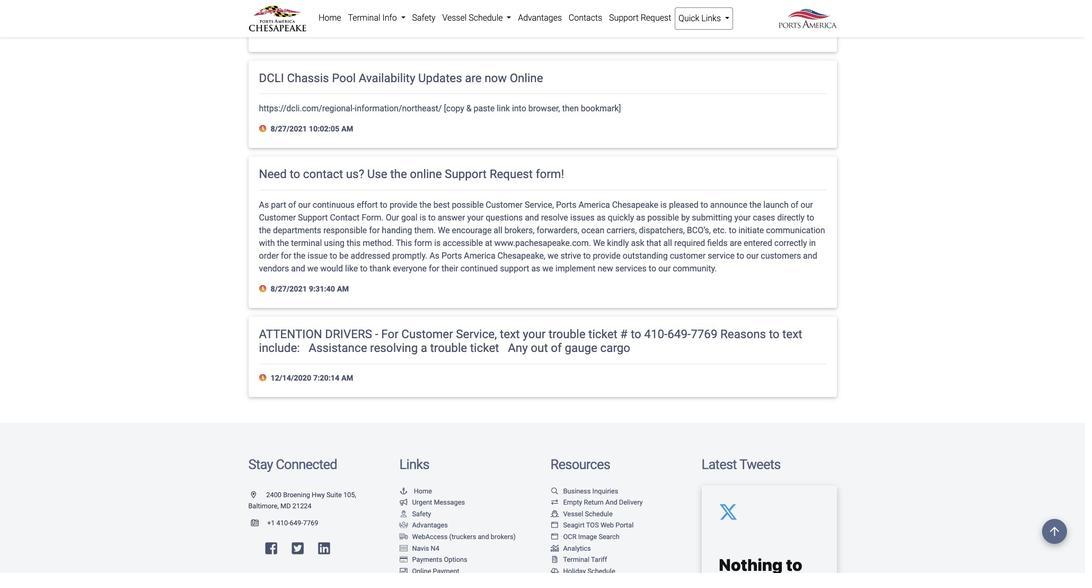 Task type: vqa. For each thing, say whether or not it's contained in the screenshot.
EXTENDED
no



Task type: locate. For each thing, give the bounding box(es) containing it.
1 vertical spatial customer
[[259, 213, 296, 223]]

0 horizontal spatial vessel
[[443, 13, 467, 23]]

1 vertical spatial all
[[664, 238, 672, 248]]

this
[[347, 238, 361, 248]]

0 horizontal spatial 
[[303, 341, 306, 355]]

like
[[345, 264, 358, 274]]

0 horizontal spatial into
[[493, 7, 507, 17]]

7769 down 21224
[[303, 519, 318, 527]]

ocean
[[582, 225, 605, 235]]

am right 10:02:05
[[341, 125, 353, 134]]

availability
[[359, 71, 416, 85]]

our down outstanding
[[659, 264, 671, 274]]

1 vertical spatial [copy
[[444, 104, 464, 114]]

text up any
[[500, 327, 520, 341]]

customer inside the attention drivers - for customer service, text your trouble ticket # to     410-649-7769    reasons to text include:  assistance resolving a trouble ticket    any out of gauge cargo
[[402, 327, 453, 341]]

portal
[[616, 522, 634, 529]]

2  from the left
[[502, 341, 505, 355]]

trouble right a
[[430, 341, 467, 355]]

terminal info link
[[345, 7, 409, 29]]

resolving
[[370, 341, 418, 355]]

your inside the attention drivers - for customer service, text your trouble ticket # to     410-649-7769    reasons to text include:  assistance resolving a trouble ticket    any out of gauge cargo
[[523, 327, 546, 341]]

are right fields
[[730, 238, 742, 248]]

0 vertical spatial then
[[543, 7, 560, 17]]

ticket
[[589, 327, 618, 341], [470, 341, 499, 355]]

1 vertical spatial advantages
[[412, 522, 448, 529]]

vessel schedule
[[443, 13, 505, 23], [563, 510, 613, 518]]

8/27/2021 right clock icon
[[271, 29, 307, 38]]

1 horizontal spatial 
[[502, 341, 505, 355]]

1 horizontal spatial for
[[369, 225, 380, 235]]

safety link
[[409, 7, 439, 29], [400, 510, 431, 518]]

0 vertical spatial ticket
[[589, 327, 618, 341]]

is left the pleased
[[661, 200, 667, 210]]

1 vertical spatial service,
[[456, 327, 497, 341]]

the right "with" at the left top of page
[[277, 238, 289, 248]]

2 horizontal spatial as
[[637, 213, 646, 223]]

1 horizontal spatial home link
[[400, 487, 432, 495]]

-
[[375, 327, 379, 341]]

3 8/27/2021 from the top
[[271, 285, 307, 294]]

are left now
[[465, 71, 482, 85]]

america up issues at the top of page
[[579, 200, 610, 210]]

clock image down vendors
[[259, 285, 269, 293]]

service, inside the attention drivers - for customer service, text your trouble ticket # to     410-649-7769    reasons to text include:  assistance resolving a trouble ticket    any out of gauge cargo
[[456, 327, 497, 341]]

649-
[[668, 327, 691, 341], [290, 519, 303, 527]]

0 horizontal spatial vessel schedule link
[[439, 7, 515, 29]]

of right part
[[288, 200, 296, 210]]

your
[[467, 213, 484, 223], [735, 213, 751, 223], [523, 327, 546, 341]]

to right service
[[737, 251, 745, 261]]

ticket left any
[[470, 341, 499, 355]]

1 horizontal spatial america
[[579, 200, 610, 210]]

safety right info at top left
[[412, 13, 436, 23]]

browser image
[[551, 523, 559, 529]]

1 vertical spatial into
[[512, 104, 526, 114]]

0 vertical spatial we
[[438, 225, 450, 235]]

7769 left reasons
[[691, 327, 718, 341]]

assistance
[[309, 341, 367, 355]]

ticket up cargo
[[589, 327, 618, 341]]

issue
[[308, 251, 328, 261]]

2 safety from the top
[[412, 510, 431, 518]]

attention drivers - for customer service, text your trouble ticket # to     410-649-7769    reasons to text include:  assistance resolving a trouble ticket    any out of gauge cargo
[[259, 327, 803, 355]]

for left the their
[[429, 264, 440, 274]]

terminal left info at top left
[[348, 13, 381, 23]]

0 horizontal spatial 649-
[[290, 519, 303, 527]]

terminal down the analytics
[[563, 556, 590, 564]]

terminal inside the terminal info link
[[348, 13, 381, 23]]

0 vertical spatial terminal
[[348, 13, 381, 23]]

0 horizontal spatial terminal
[[348, 13, 381, 23]]

provide up goal
[[390, 200, 418, 210]]

contacts link
[[566, 7, 606, 29]]

#
[[621, 327, 628, 341]]

1 vertical spatial are
[[730, 238, 742, 248]]

stay connected
[[248, 457, 337, 472]]

410- inside the attention drivers - for customer service, text your trouble ticket # to     410-649-7769    reasons to text include:  assistance resolving a trouble ticket    any out of gauge cargo
[[645, 327, 668, 341]]

links right quick
[[702, 13, 721, 23]]

required
[[675, 238, 705, 248]]

1 vertical spatial ticket
[[470, 341, 499, 355]]

america up continued
[[464, 251, 496, 261]]

at
[[485, 238, 493, 248]]

am for 12/14/2020 7:20:14 am
[[341, 374, 353, 383]]

advantages up webaccess
[[412, 522, 448, 529]]

links up anchor icon
[[400, 457, 429, 472]]

analytics
[[563, 544, 591, 552]]

implement
[[556, 264, 596, 274]]

1 text from the left
[[500, 327, 520, 341]]

2 vertical spatial support
[[298, 213, 328, 223]]

contact
[[303, 167, 343, 181]]

1 horizontal spatial vessel schedule
[[563, 510, 613, 518]]

1 horizontal spatial advantages link
[[515, 7, 566, 29]]

the down "terminal" at the left of the page
[[294, 251, 306, 261]]

as down form
[[430, 251, 440, 261]]

21224
[[293, 502, 312, 510]]

quick
[[679, 13, 700, 23]]

0 horizontal spatial as
[[259, 200, 269, 210]]

terminal for terminal info
[[348, 13, 381, 23]]

8/27/2021 down vendors
[[271, 285, 307, 294]]

resources
[[551, 457, 610, 472]]

we down answer
[[438, 225, 450, 235]]

am right 9:31:40
[[337, 285, 349, 294]]

accessible
[[443, 238, 483, 248]]

home up 10:02:17
[[319, 13, 341, 23]]

strive
[[561, 251, 581, 261]]

9:31:40
[[309, 285, 335, 294]]

support up departments on the top left of page
[[298, 213, 328, 223]]

contacts
[[569, 13, 603, 23]]

home link for urgent messages 'link'
[[400, 487, 432, 495]]

broening
[[283, 491, 310, 499]]

all down "questions"
[[494, 225, 503, 235]]

0 vertical spatial safety
[[412, 13, 436, 23]]

outstanding
[[623, 251, 668, 261]]

using
[[324, 238, 345, 248]]

facebook square image
[[265, 542, 277, 556]]

possible up answer
[[452, 200, 484, 210]]

the
[[390, 167, 407, 181], [420, 200, 432, 210], [750, 200, 762, 210], [259, 225, 271, 235], [277, 238, 289, 248], [294, 251, 306, 261]]

as down chesapeake
[[637, 213, 646, 223]]

online
[[410, 167, 442, 181]]

possible
[[452, 200, 484, 210], [648, 213, 679, 223]]

effort
[[357, 200, 378, 210]]

to up our
[[380, 200, 388, 210]]

1 vertical spatial links
[[400, 457, 429, 472]]

0 vertical spatial for
[[369, 225, 380, 235]]

7:20:14
[[313, 374, 340, 383]]

1 horizontal spatial 649-
[[668, 327, 691, 341]]

for down form. at the top
[[369, 225, 380, 235]]

ports
[[556, 200, 577, 210], [442, 251, 462, 261]]

ports up the their
[[442, 251, 462, 261]]

8/27/2021 10:02:17 am
[[269, 29, 353, 38]]

launch
[[764, 200, 789, 210]]

advantages left contacts
[[518, 13, 562, 23]]

410- right #
[[645, 327, 668, 341]]

1 horizontal spatial trouble
[[549, 327, 586, 341]]

in
[[810, 238, 816, 248]]

8/27/2021 for to
[[271, 285, 307, 294]]

0 horizontal spatial ports
[[442, 251, 462, 261]]

continuous
[[313, 200, 355, 210]]

safety link right info at top left
[[409, 7, 439, 29]]

need
[[259, 167, 287, 181]]

trouble
[[549, 327, 586, 341], [430, 341, 467, 355]]

0 horizontal spatial 7769
[[303, 519, 318, 527]]

addressed
[[351, 251, 390, 261]]

clock image up need at the left top of the page
[[259, 125, 269, 133]]

vendors
[[259, 264, 289, 274]]

as up ocean
[[597, 213, 606, 223]]

for right order
[[281, 251, 292, 261]]

am for 8/27/2021 9:31:40 am
[[337, 285, 349, 294]]

1 vertical spatial 410-
[[277, 519, 290, 527]]

new
[[598, 264, 614, 274]]

safety link for urgent messages 'link'
[[400, 510, 431, 518]]

1 horizontal spatial as
[[597, 213, 606, 223]]

advantages link
[[515, 7, 566, 29], [400, 522, 448, 529]]

clock image
[[259, 125, 269, 133], [259, 285, 269, 293], [259, 375, 269, 382]]

we down ocean
[[593, 238, 605, 248]]

clock image for dcli chassis pool availability updates are now online
[[259, 125, 269, 133]]

is up them.
[[420, 213, 426, 223]]

1 vertical spatial is
[[420, 213, 426, 223]]

as down chesapeake,
[[532, 264, 541, 274]]

2 vertical spatial clock image
[[259, 375, 269, 382]]

the up cases
[[750, 200, 762, 210]]

your up encourage
[[467, 213, 484, 223]]

request
[[641, 13, 672, 23], [490, 167, 533, 181]]

https://inventory.tracintermodal.com/metro                         [copy & paste link into browser, then bookmark]
[[259, 7, 602, 17]]

home up urgent
[[414, 487, 432, 495]]

am down https://inventory.tracintermodal.com/metro
[[341, 29, 353, 38]]

1 horizontal spatial home
[[414, 487, 432, 495]]

safety down urgent
[[412, 510, 431, 518]]

8/27/2021 for chassis
[[271, 125, 307, 134]]

1 horizontal spatial ports
[[556, 200, 577, 210]]

0 vertical spatial bookmark]
[[562, 7, 602, 17]]

possible up dispatchers,
[[648, 213, 679, 223]]

analytics image
[[551, 545, 559, 552]]

7769
[[691, 327, 718, 341], [303, 519, 318, 527]]

8/27/2021 down https://dcli.com/regional-
[[271, 125, 307, 134]]

 left any
[[502, 341, 505, 355]]

am for 8/27/2021 10:02:05 am
[[341, 125, 353, 134]]

customer up a
[[402, 327, 453, 341]]

terminal info
[[348, 13, 399, 23]]

0 horizontal spatial all
[[494, 225, 503, 235]]

request left quick
[[641, 13, 672, 23]]

1 horizontal spatial request
[[641, 13, 672, 23]]

1 vertical spatial paste
[[474, 104, 495, 114]]

home link left terminal info
[[315, 7, 345, 29]]

md
[[281, 502, 291, 510]]

8/27/2021 10:02:05 am
[[269, 125, 353, 134]]

0 vertical spatial link
[[478, 7, 491, 17]]

tariff
[[591, 556, 607, 564]]

to right strive
[[584, 251, 591, 261]]

12/14/2020
[[271, 374, 311, 383]]

trouble up gauge
[[549, 327, 586, 341]]

links
[[702, 13, 721, 23], [400, 457, 429, 472]]

8/27/2021
[[271, 29, 307, 38], [271, 125, 307, 134], [271, 285, 307, 294]]

1 horizontal spatial &
[[467, 104, 472, 114]]

customer up "questions"
[[486, 200, 523, 210]]

text right reasons
[[783, 327, 803, 341]]

1 vertical spatial trouble
[[430, 341, 467, 355]]

customer down part
[[259, 213, 296, 223]]

0 vertical spatial home
[[319, 13, 341, 23]]

with
[[259, 238, 275, 248]]

of up directly
[[791, 200, 799, 210]]

[copy right info at top left
[[425, 7, 445, 17]]

0 horizontal spatial home
[[319, 13, 341, 23]]

hwy
[[312, 491, 325, 499]]

form.
[[362, 213, 384, 223]]

1 clock image from the top
[[259, 125, 269, 133]]

1 horizontal spatial ticket
[[589, 327, 618, 341]]

return
[[584, 499, 604, 507]]

410- right +1
[[277, 519, 290, 527]]

1 vertical spatial america
[[464, 251, 496, 261]]

1 horizontal spatial as
[[430, 251, 440, 261]]

we
[[438, 225, 450, 235], [593, 238, 605, 248]]

2 8/27/2021 from the top
[[271, 125, 307, 134]]

0 horizontal spatial of
[[288, 200, 296, 210]]

drivers
[[325, 327, 372, 341]]

is right form
[[434, 238, 441, 248]]

include:
[[259, 341, 300, 355]]

0 horizontal spatial advantages
[[412, 522, 448, 529]]

to up them.
[[428, 213, 436, 223]]

1 horizontal spatial text
[[783, 327, 803, 341]]

0 horizontal spatial possible
[[452, 200, 484, 210]]

0 vertical spatial clock image
[[259, 125, 269, 133]]


[[303, 341, 306, 355], [502, 341, 505, 355]]

am right 7:20:14
[[341, 374, 353, 383]]

[copy down updates
[[444, 104, 464, 114]]

your up out
[[523, 327, 546, 341]]

support right contacts
[[609, 13, 639, 23]]

the right use on the left top of page
[[390, 167, 407, 181]]

1 vertical spatial safety link
[[400, 510, 431, 518]]

1 horizontal spatial your
[[523, 327, 546, 341]]

kindly
[[607, 238, 629, 248]]

vessel
[[443, 13, 467, 23], [563, 510, 583, 518]]

safety link down urgent
[[400, 510, 431, 518]]

410-
[[645, 327, 668, 341], [277, 519, 290, 527]]

1 vertical spatial then
[[562, 104, 579, 114]]

chassis
[[287, 71, 329, 85]]

part
[[271, 200, 286, 210]]

phone office image
[[251, 520, 267, 527]]

1 horizontal spatial of
[[551, 341, 562, 355]]

0 vertical spatial provide
[[390, 200, 418, 210]]

 down attention
[[303, 341, 306, 355]]

home link up urgent
[[400, 487, 432, 495]]

carriers,
[[607, 225, 637, 235]]

request left "form!"
[[490, 167, 533, 181]]

bells image
[[551, 568, 559, 573]]

be
[[339, 251, 349, 261]]

1 vertical spatial bookmark]
[[581, 104, 621, 114]]

support up best
[[445, 167, 487, 181]]

10:02:17
[[309, 29, 340, 38]]

1 horizontal spatial vessel
[[563, 510, 583, 518]]

0 vertical spatial service,
[[525, 200, 554, 210]]

8/27/2021 9:31:40 am
[[269, 285, 349, 294]]

1 horizontal spatial 410-
[[645, 327, 668, 341]]

to
[[290, 167, 300, 181], [380, 200, 388, 210], [701, 200, 708, 210], [428, 213, 436, 223], [807, 213, 815, 223], [729, 225, 737, 235], [330, 251, 337, 261], [584, 251, 591, 261], [737, 251, 745, 261], [360, 264, 368, 274], [649, 264, 657, 274], [631, 327, 642, 341], [769, 327, 780, 341]]

advantages link up webaccess
[[400, 522, 448, 529]]

paste
[[455, 7, 476, 17], [474, 104, 495, 114]]

advantages link left contacts
[[515, 7, 566, 29]]

0 vertical spatial 7769
[[691, 327, 718, 341]]

0 horizontal spatial request
[[490, 167, 533, 181]]

0 horizontal spatial customer
[[259, 213, 296, 223]]

1 vertical spatial browser,
[[529, 104, 560, 114]]

0 vertical spatial are
[[465, 71, 482, 85]]

1 horizontal spatial are
[[730, 238, 742, 248]]

0 horizontal spatial trouble
[[430, 341, 467, 355]]

support inside support request link
[[609, 13, 639, 23]]

twitter square image
[[292, 542, 304, 556]]

to right etc.
[[729, 225, 737, 235]]

service, inside as part of our continuous effort to provide the best possible customer service, ports america chesapeake is pleased to announce the launch of our customer support contact form.  our goal is to answer your questions and resolve issues as quickly as possible by submitting your cases directly to the departments responsible for handing them. we encourage all brokers, forwarders, ocean carriers, dispatchers, bco's, etc. to initiate communication with the terminal using this method. this form is accessible at www.pachesapeake.com.  we kindly ask that all required fields are entered correctly in order for the issue to be addressed promptly.   as ports america chesapeake, we strive to provide outstanding customer service to our customers and vendors and we would like to thank everyone for their continued support as we implement new services to our community.
[[525, 200, 554, 210]]

navis n4 link
[[400, 544, 440, 552]]

1 vertical spatial for
[[281, 251, 292, 261]]

2 clock image from the top
[[259, 285, 269, 293]]

2 vertical spatial for
[[429, 264, 440, 274]]

0 vertical spatial as
[[259, 200, 269, 210]]

1 vertical spatial safety
[[412, 510, 431, 518]]

links inside 'link'
[[702, 13, 721, 23]]

your up initiate
[[735, 213, 751, 223]]

support inside as part of our continuous effort to provide the best possible customer service, ports america chesapeake is pleased to announce the launch of our customer support contact form.  our goal is to answer your questions and resolve issues as quickly as possible by submitting your cases directly to the departments responsible for handing them. we encourage all brokers, forwarders, ocean carriers, dispatchers, bco's, etc. to initiate communication with the terminal using this method. this form is accessible at www.pachesapeake.com.  we kindly ask that all required fields are entered correctly in order for the issue to be addressed promptly.   as ports america chesapeake, we strive to provide outstanding customer service to our customers and vendors and we would like to thank everyone for their continued support as we implement new services to our community.
[[298, 213, 328, 223]]

2 horizontal spatial for
[[429, 264, 440, 274]]

of right out
[[551, 341, 562, 355]]

now
[[485, 71, 507, 85]]

and up 8/27/2021 9:31:40 am at the left of page
[[291, 264, 305, 274]]

0 vertical spatial into
[[493, 7, 507, 17]]

our right part
[[298, 200, 311, 210]]

exchange image
[[551, 500, 559, 506]]

0 horizontal spatial schedule
[[469, 13, 503, 23]]

the up "with" at the left top of page
[[259, 225, 271, 235]]



Task type: describe. For each thing, give the bounding box(es) containing it.
2 horizontal spatial your
[[735, 213, 751, 223]]

business
[[563, 487, 591, 495]]

1 vertical spatial vessel schedule link
[[551, 510, 613, 518]]

3 clock image from the top
[[259, 375, 269, 382]]

of inside the attention drivers - for customer service, text your trouble ticket # to     410-649-7769    reasons to text include:  assistance resolving a trouble ticket    any out of gauge cargo
[[551, 341, 562, 355]]

browser image
[[551, 534, 559, 541]]

directly
[[778, 213, 805, 223]]

10:02:05
[[309, 125, 340, 134]]

credit card image
[[400, 557, 408, 564]]

brokers,
[[505, 225, 535, 235]]

7769 inside the attention drivers - for customer service, text your trouble ticket # to     410-649-7769    reasons to text include:  assistance resolving a trouble ticket    any out of gauge cargo
[[691, 327, 718, 341]]

initiate
[[739, 225, 764, 235]]

https://dcli.com/regional-information/northeast/ [copy & paste link into browser, then bookmark]
[[259, 104, 621, 114]]

0 horizontal spatial for
[[281, 251, 292, 261]]

navis n4
[[412, 544, 440, 552]]

0 vertical spatial possible
[[452, 200, 484, 210]]

1 horizontal spatial provide
[[593, 251, 621, 261]]

form!
[[536, 167, 564, 181]]

would
[[320, 264, 343, 274]]

order
[[259, 251, 279, 261]]

any
[[508, 341, 528, 355]]

truck container image
[[400, 534, 408, 541]]

webaccess (truckers and brokers) link
[[400, 533, 516, 541]]

to left be
[[330, 251, 337, 261]]

2400 broening hwy suite 105, baltimore, md 21224
[[248, 491, 356, 510]]

clock image
[[259, 29, 269, 37]]

to right need at the left top of the page
[[290, 167, 300, 181]]

0 vertical spatial trouble
[[549, 327, 586, 341]]

file invoice image
[[551, 557, 559, 564]]

https://dcli.com/regional-
[[259, 104, 355, 114]]

am for 8/27/2021 10:02:17 am
[[341, 29, 353, 38]]

1 8/27/2021 from the top
[[271, 29, 307, 38]]

chesapeake
[[612, 200, 659, 210]]

anchor image
[[400, 488, 408, 495]]

0 vertical spatial schedule
[[469, 13, 503, 23]]

services
[[616, 264, 647, 274]]

tos
[[586, 522, 599, 529]]

search image
[[551, 488, 559, 495]]

best
[[434, 200, 450, 210]]

for
[[381, 327, 399, 341]]

1 vertical spatial vessel
[[563, 510, 583, 518]]

ship image
[[551, 511, 559, 518]]

and down in
[[804, 251, 818, 261]]

our down 'entered'
[[747, 251, 759, 261]]

home link for the terminal info link
[[315, 7, 345, 29]]

information/northeast/
[[355, 104, 442, 114]]

2400 broening hwy suite 105, baltimore, md 21224 link
[[248, 491, 356, 510]]

105,
[[344, 491, 356, 499]]

to up the submitting
[[701, 200, 708, 210]]

0 vertical spatial &
[[447, 7, 452, 17]]

0 vertical spatial paste
[[455, 7, 476, 17]]

n4
[[431, 544, 440, 552]]

0 vertical spatial vessel schedule
[[443, 13, 505, 23]]

1 vertical spatial as
[[430, 251, 440, 261]]

1 horizontal spatial schedule
[[585, 510, 613, 518]]

empty return and delivery link
[[551, 499, 643, 507]]

service
[[708, 251, 735, 261]]

+1 410-649-7769 link
[[248, 519, 318, 527]]

1 horizontal spatial then
[[562, 104, 579, 114]]

0 horizontal spatial then
[[543, 7, 560, 17]]

0 horizontal spatial your
[[467, 213, 484, 223]]

webaccess (truckers and brokers)
[[412, 533, 516, 541]]

form
[[414, 238, 432, 248]]

1 vertical spatial 649-
[[290, 519, 303, 527]]

support request
[[609, 13, 672, 23]]

0 horizontal spatial is
[[420, 213, 426, 223]]

0 horizontal spatial as
[[532, 264, 541, 274]]

answer
[[438, 213, 465, 223]]

user hard hat image
[[400, 511, 408, 518]]

0 horizontal spatial are
[[465, 71, 482, 85]]

+1 410-649-7769
[[267, 519, 318, 527]]

promptly.
[[392, 251, 428, 261]]

the left best
[[420, 200, 432, 210]]

1 vertical spatial ports
[[442, 251, 462, 261]]

1 vertical spatial we
[[593, 238, 605, 248]]

to right reasons
[[769, 327, 780, 341]]

business inquiries link
[[551, 487, 618, 495]]

our up directly
[[801, 200, 813, 210]]

1 horizontal spatial into
[[512, 104, 526, 114]]

quick links
[[679, 13, 723, 23]]

urgent
[[412, 499, 432, 507]]

0 horizontal spatial link
[[478, 7, 491, 17]]

and up brokers,
[[525, 213, 539, 223]]

649- inside the attention drivers - for customer service, text your trouble ticket # to     410-649-7769    reasons to text include:  assistance resolving a trouble ticket    any out of gauge cargo
[[668, 327, 691, 341]]

empty
[[563, 499, 583, 507]]

2 vertical spatial is
[[434, 238, 441, 248]]

safety link for the terminal info link
[[409, 7, 439, 29]]

to down outstanding
[[649, 264, 657, 274]]

1 vertical spatial link
[[497, 104, 510, 114]]

1 vertical spatial advantages link
[[400, 522, 448, 529]]

1 vertical spatial 7769
[[303, 519, 318, 527]]

0 horizontal spatial america
[[464, 251, 496, 261]]

payments options
[[412, 556, 468, 564]]

0 vertical spatial vessel schedule link
[[439, 7, 515, 29]]

latest tweets
[[702, 457, 781, 472]]

+1
[[267, 519, 275, 527]]

web
[[601, 522, 614, 529]]

baltimore,
[[248, 502, 279, 510]]

entered
[[744, 238, 773, 248]]

submitting
[[692, 213, 733, 223]]

1 horizontal spatial support
[[445, 167, 487, 181]]

chesapeake,
[[498, 251, 546, 261]]

etc.
[[713, 225, 727, 235]]

1 vertical spatial possible
[[648, 213, 679, 223]]

support
[[500, 264, 530, 274]]

responsible
[[323, 225, 367, 235]]

handing
[[382, 225, 412, 235]]

suite
[[327, 491, 342, 499]]

hand receiving image
[[400, 523, 408, 529]]

dcli chassis pool availability updates are now online
[[259, 71, 543, 85]]

dispatchers,
[[639, 225, 685, 235]]

0 horizontal spatial provide
[[390, 200, 418, 210]]

2 text from the left
[[783, 327, 803, 341]]

0 vertical spatial is
[[661, 200, 667, 210]]

encourage
[[452, 225, 492, 235]]

need to contact us? use the online support request form!
[[259, 167, 564, 181]]

are inside as part of our continuous effort to provide the best possible customer service, ports america chesapeake is pleased to announce the launch of our customer support contact form.  our goal is to answer your questions and resolve issues as quickly as possible by submitting your cases directly to the departments responsible for handing them. we encourage all brokers, forwarders, ocean carriers, dispatchers, bco's, etc. to initiate communication with the terminal using this method. this form is accessible at www.pachesapeake.com.  we kindly ask that all required fields are entered correctly in order for the issue to be addressed promptly.   as ports america chesapeake, we strive to provide outstanding customer service to our customers and vendors and we would like to thank everyone for their continued support as we implement new services to our community.
[[730, 238, 742, 248]]

method.
[[363, 238, 394, 248]]

terminal for terminal tariff
[[563, 556, 590, 564]]

credit card front image
[[400, 568, 408, 573]]

linkedin image
[[318, 542, 330, 556]]

announce
[[711, 200, 748, 210]]

map marker alt image
[[251, 492, 265, 499]]

contact
[[330, 213, 360, 223]]

updates
[[418, 71, 462, 85]]

image
[[578, 533, 597, 541]]

0 horizontal spatial 410-
[[277, 519, 290, 527]]

communication
[[766, 225, 825, 235]]

cases
[[753, 213, 775, 223]]

container storage image
[[400, 545, 408, 552]]

questions
[[486, 213, 523, 223]]

customer
[[670, 251, 706, 261]]

clock image for need to contact us? use the online support request form!
[[259, 285, 269, 293]]

0 vertical spatial browser,
[[509, 7, 541, 17]]

2 horizontal spatial of
[[791, 200, 799, 210]]

to right directly
[[807, 213, 815, 223]]

0 horizontal spatial we
[[438, 225, 450, 235]]

0 vertical spatial advantages
[[518, 13, 562, 23]]

1 vertical spatial home
[[414, 487, 432, 495]]

ask
[[631, 238, 645, 248]]

to right like
[[360, 264, 368, 274]]

1 vertical spatial request
[[490, 167, 533, 181]]

reasons
[[721, 327, 766, 341]]

1  from the left
[[303, 341, 306, 355]]

cargo
[[601, 341, 631, 355]]

1 vertical spatial vessel schedule
[[563, 510, 613, 518]]

their
[[442, 264, 459, 274]]

payments options link
[[400, 556, 468, 564]]

use
[[367, 167, 388, 181]]

go to top image
[[1043, 519, 1068, 544]]

2400
[[266, 491, 282, 499]]

to right #
[[631, 327, 642, 341]]

1 safety from the top
[[412, 13, 436, 23]]

fields
[[708, 238, 728, 248]]

ocr image search
[[563, 533, 620, 541]]

0 vertical spatial customer
[[486, 200, 523, 210]]

and left the brokers)
[[478, 533, 489, 541]]

dcli
[[259, 71, 284, 85]]

bullhorn image
[[400, 500, 408, 506]]

analytics link
[[551, 544, 591, 552]]

ocr
[[563, 533, 577, 541]]

online
[[510, 71, 543, 85]]

a
[[421, 341, 427, 355]]

correctly
[[775, 238, 807, 248]]

0 horizontal spatial ticket
[[470, 341, 499, 355]]

0 vertical spatial [copy
[[425, 7, 445, 17]]

info
[[383, 13, 397, 23]]

that
[[647, 238, 662, 248]]

1 horizontal spatial all
[[664, 238, 672, 248]]

tweets
[[740, 457, 781, 472]]



